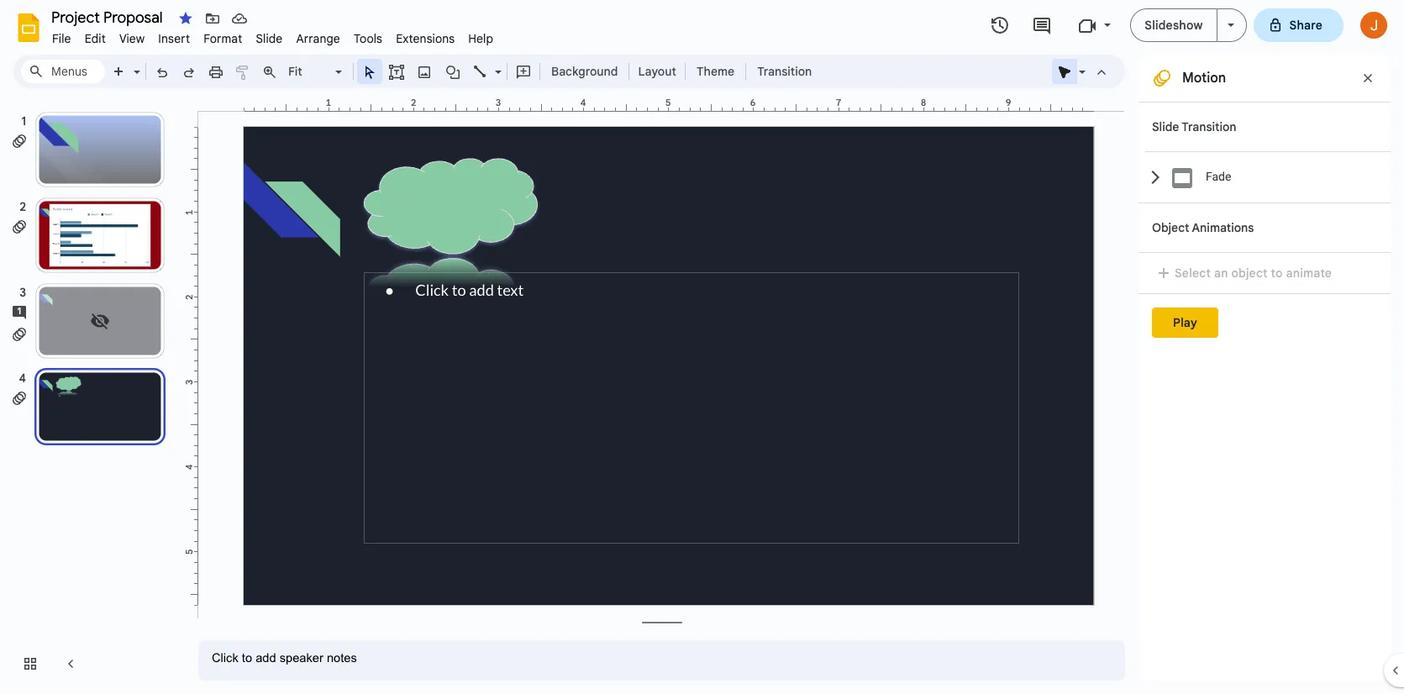 Task type: locate. For each thing, give the bounding box(es) containing it.
menu bar
[[45, 22, 500, 50]]

0 horizontal spatial transition
[[757, 64, 812, 79]]

transition down motion on the right
[[1182, 119, 1237, 134]]

Zoom text field
[[286, 60, 333, 83]]

1 horizontal spatial transition
[[1182, 119, 1237, 134]]

format
[[204, 31, 242, 46]]

object
[[1152, 220, 1190, 235]]

motion
[[1183, 70, 1227, 87]]

slideshow
[[1145, 18, 1203, 33]]

slide transition
[[1152, 119, 1237, 134]]

share
[[1290, 18, 1323, 33]]

Zoom field
[[283, 60, 350, 84]]

1 horizontal spatial slide
[[1152, 119, 1180, 134]]

0 vertical spatial slide
[[256, 31, 283, 46]]

layout button
[[633, 59, 682, 84]]

menu bar containing file
[[45, 22, 500, 50]]

slide inside menu item
[[256, 31, 283, 46]]

0 vertical spatial transition
[[757, 64, 812, 79]]

0 horizontal spatial slide
[[256, 31, 283, 46]]

navigation
[[0, 95, 185, 694]]

transition button
[[750, 59, 820, 84]]

mode and view toolbar
[[1052, 55, 1115, 88]]

play
[[1173, 315, 1198, 330]]

help menu item
[[462, 29, 500, 49]]

slide
[[256, 31, 283, 46], [1152, 119, 1180, 134]]

animations
[[1192, 220, 1254, 235]]

fade
[[1206, 170, 1232, 183]]

share button
[[1254, 8, 1344, 42]]

select an object to animate button
[[1152, 263, 1343, 283]]

Rename text field
[[45, 7, 172, 27]]

file
[[52, 31, 71, 46]]

object animations
[[1152, 220, 1254, 235]]

theme button
[[689, 59, 742, 84]]

view
[[119, 31, 145, 46]]

transition inside motion section
[[1182, 119, 1237, 134]]

transition right theme
[[757, 64, 812, 79]]

slide menu item
[[249, 29, 289, 49]]

format menu item
[[197, 29, 249, 49]]

layout
[[638, 64, 677, 79]]

1 vertical spatial transition
[[1182, 119, 1237, 134]]

menu bar inside 'menu bar' banner
[[45, 22, 500, 50]]

edit menu item
[[78, 29, 113, 49]]

Star checkbox
[[174, 7, 198, 30]]

slide inside motion section
[[1152, 119, 1180, 134]]

transition
[[757, 64, 812, 79], [1182, 119, 1237, 134]]

transition inside "transition" button
[[757, 64, 812, 79]]

play button
[[1152, 308, 1219, 338]]

extensions
[[396, 31, 455, 46]]

1 vertical spatial slide
[[1152, 119, 1180, 134]]

an
[[1215, 266, 1229, 281]]



Task type: describe. For each thing, give the bounding box(es) containing it.
Menus field
[[21, 60, 105, 83]]

slideshow button
[[1131, 8, 1218, 42]]

main toolbar
[[104, 59, 821, 84]]

navigation inside motion application
[[0, 95, 185, 694]]

object
[[1232, 266, 1268, 281]]

shape image
[[443, 60, 463, 83]]

view menu item
[[113, 29, 152, 49]]

slide for slide
[[256, 31, 283, 46]]

presentation options image
[[1228, 24, 1234, 27]]

tools
[[354, 31, 383, 46]]

background button
[[544, 59, 626, 84]]

fade tab
[[1146, 151, 1391, 203]]

motion application
[[0, 0, 1405, 694]]

arrange
[[296, 31, 340, 46]]

slide for slide transition
[[1152, 119, 1180, 134]]

new slide with layout image
[[129, 61, 140, 66]]

insert image image
[[415, 60, 434, 83]]

background
[[551, 64, 618, 79]]

arrange menu item
[[289, 29, 347, 49]]

menu bar banner
[[0, 0, 1405, 694]]

motion section
[[1139, 55, 1391, 681]]

animate
[[1286, 266, 1332, 281]]

insert
[[158, 31, 190, 46]]

file menu item
[[45, 29, 78, 49]]

help
[[468, 31, 494, 46]]

select an object to animate
[[1175, 266, 1332, 281]]

theme
[[697, 64, 735, 79]]

live pointer settings image
[[1075, 61, 1086, 66]]

to
[[1271, 266, 1283, 281]]

insert menu item
[[152, 29, 197, 49]]

extensions menu item
[[389, 29, 462, 49]]

select
[[1175, 266, 1211, 281]]

tools menu item
[[347, 29, 389, 49]]

edit
[[85, 31, 106, 46]]



Task type: vqa. For each thing, say whether or not it's contained in the screenshot.
text field
no



